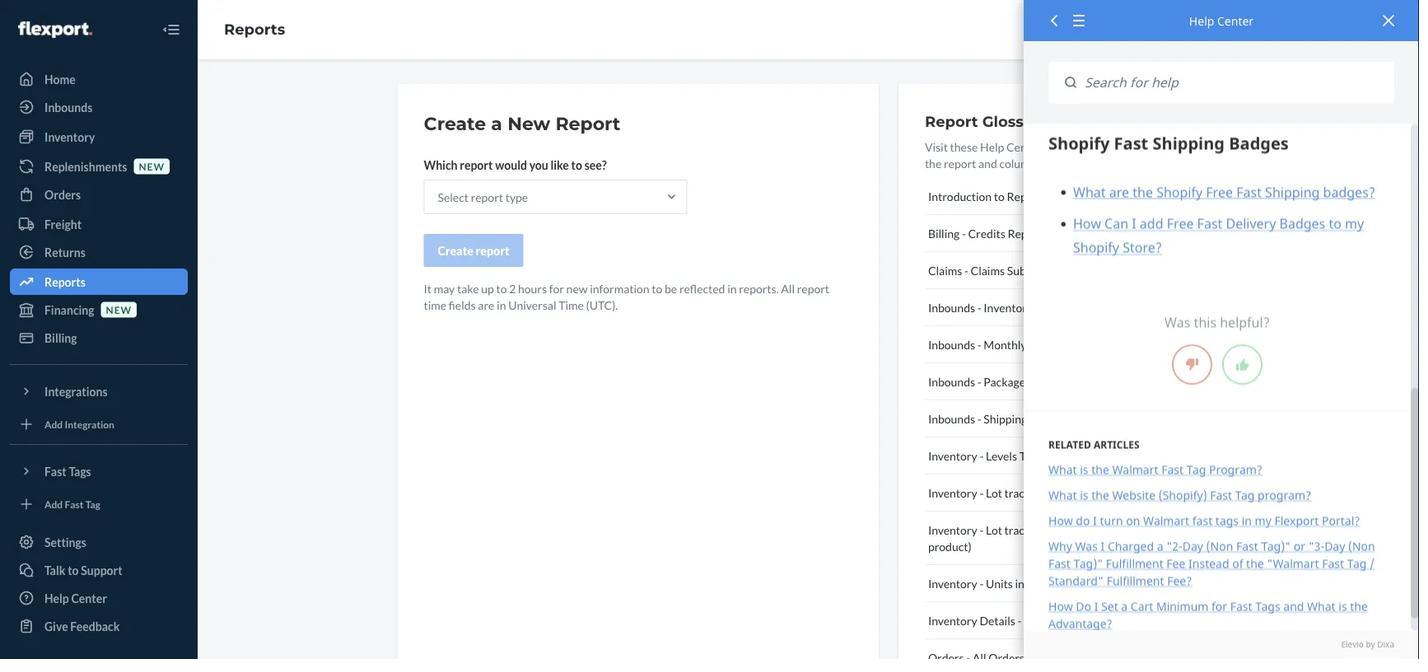 Task type: locate. For each thing, give the bounding box(es) containing it.
report up these
[[925, 112, 979, 130]]

walmart up products)
[[1113, 461, 1159, 477]]

2 vertical spatial help
[[44, 591, 69, 605]]

report inside button
[[476, 244, 510, 258]]

inventory - levels today button
[[925, 438, 1194, 475]]

products)
[[1118, 486, 1167, 500]]

- down inventory - levels today
[[980, 486, 984, 500]]

reconciliation for inbounds - inventory reconciliation
[[1036, 300, 1108, 314]]

you
[[530, 158, 549, 172]]

0 vertical spatial walmart
[[1113, 461, 1159, 477]]

0 vertical spatial reports
[[224, 20, 285, 38]]

related articles
[[1049, 438, 1140, 452]]

tag)" left 'or'
[[1262, 538, 1291, 554]]

integrations button
[[10, 378, 188, 405]]

home link
[[10, 66, 188, 92]]

new
[[508, 112, 551, 135]]

add down "fast tags"
[[44, 498, 63, 510]]

2
[[509, 281, 516, 295]]

1 horizontal spatial was
[[1165, 314, 1191, 331]]

articles up details.
[[1045, 140, 1082, 154]]

and up why
[[1049, 523, 1067, 537]]

- left packages
[[978, 375, 982, 389]]

2 vertical spatial new
[[106, 304, 132, 316]]

add
[[44, 418, 63, 430], [44, 498, 63, 510]]

fefo inside button
[[1069, 486, 1098, 500]]

create inside button
[[438, 244, 474, 258]]

in left reports.
[[728, 281, 737, 295]]

in left my
[[1242, 513, 1253, 528]]

new up orders link
[[139, 160, 165, 172]]

monthly
[[984, 337, 1027, 351]]

billing inside button
[[929, 226, 960, 240]]

inbounds for inbounds
[[44, 100, 93, 114]]

inventory - lot tracking and fefo (single product) button
[[925, 512, 1194, 565]]

report for which report would you like to see?
[[460, 158, 493, 172]]

this
[[1195, 314, 1217, 331]]

2 tracking from the top
[[1005, 523, 1046, 537]]

reconciliation
[[1036, 300, 1108, 314], [1029, 337, 1101, 351], [1054, 412, 1126, 426]]

tracking down inventory - lot tracking and fefo (all products)
[[1005, 523, 1046, 537]]

in
[[728, 281, 737, 295], [497, 298, 506, 312], [1242, 513, 1253, 528], [1016, 576, 1025, 590]]

inbounds for inbounds - packages
[[929, 375, 976, 389]]

center
[[1218, 13, 1254, 28], [1007, 140, 1042, 154], [71, 591, 107, 605]]

tag)" up standard"
[[1074, 555, 1104, 571]]

0 horizontal spatial articles
[[1045, 140, 1082, 154]]

talk to support
[[44, 563, 122, 577]]

freight
[[44, 217, 82, 231]]

0 vertical spatial how
[[1049, 513, 1074, 528]]

0 horizontal spatial billing
[[44, 331, 77, 345]]

tag down program? at right
[[1236, 487, 1255, 503]]

for right minimum
[[1212, 598, 1228, 614]]

help up give
[[44, 591, 69, 605]]

reflected
[[680, 281, 726, 295]]

0 vertical spatial lot
[[986, 486, 1003, 500]]

in left the 'long'
[[1016, 576, 1025, 590]]

1 tracking from the top
[[1005, 486, 1046, 500]]

0 horizontal spatial tag)"
[[1074, 555, 1104, 571]]

of right description
[[1183, 140, 1193, 154]]

was down do
[[1076, 538, 1098, 554]]

report up the up
[[476, 244, 510, 258]]

a right get
[[1115, 140, 1121, 154]]

report up select report type in the left top of the page
[[460, 158, 493, 172]]

the inside visit these help center articles to get a description of the report and column details.
[[925, 156, 942, 170]]

the
[[925, 156, 942, 170], [1092, 461, 1110, 477], [1092, 487, 1110, 503], [1247, 555, 1265, 571], [1351, 598, 1369, 614]]

fast
[[1193, 513, 1213, 528]]

inventory for inventory - levels today
[[929, 449, 978, 463]]

(all
[[1101, 486, 1116, 500]]

new up time
[[567, 281, 588, 295]]

and
[[979, 156, 998, 170], [1049, 486, 1067, 500], [1049, 523, 1067, 537], [1284, 598, 1305, 614]]

1 fefo from the top
[[1069, 486, 1098, 500]]

tracking inside the inventory - lot tracking and fefo (all products) button
[[1005, 486, 1046, 500]]

time
[[424, 298, 447, 312]]

1 vertical spatial is
[[1081, 487, 1089, 503]]

how inside how do i set a cart minimum for fast tags and what is the advantage?
[[1049, 598, 1074, 614]]

what for what is the website (shopify) fast tag program?
[[1049, 487, 1078, 503]]

for up time
[[549, 281, 564, 295]]

fulfillment
[[1107, 555, 1164, 571], [1107, 573, 1165, 588]]

- for inventory - levels today
[[980, 449, 984, 463]]

0 horizontal spatial (non
[[1207, 538, 1234, 554]]

tracking inside inventory - lot tracking and fefo (single product)
[[1005, 523, 1046, 537]]

- left shipping
[[978, 412, 982, 426]]

2 vertical spatial what
[[1308, 598, 1336, 614]]

tags
[[69, 464, 91, 478], [1256, 598, 1281, 614]]

billing down introduction
[[929, 226, 960, 240]]

inbounds
[[44, 100, 93, 114], [929, 300, 976, 314], [929, 337, 976, 351], [929, 375, 976, 389], [929, 412, 976, 426]]

- for billing - credits report
[[962, 226, 966, 240]]

inbounds down claims - claims submitted
[[929, 300, 976, 314]]

billing for billing
[[44, 331, 77, 345]]

lot for inventory - lot tracking and fefo (single product)
[[986, 523, 1003, 537]]

turn
[[1100, 513, 1124, 528]]

elevio by dixa link
[[1049, 639, 1395, 651]]

for
[[549, 281, 564, 295], [1212, 598, 1228, 614]]

reports.
[[739, 281, 779, 295]]

- left credits
[[962, 226, 966, 240]]

is down related articles
[[1081, 461, 1089, 477]]

report up see?
[[556, 112, 621, 135]]

1 vertical spatial i
[[1101, 538, 1105, 554]]

the inside how do i set a cart minimum for fast tags and what is the advantage?
[[1351, 598, 1369, 614]]

0 horizontal spatial day
[[1183, 538, 1204, 554]]

was left this at the right of page
[[1165, 314, 1191, 331]]

report down these
[[944, 156, 977, 170]]

0 horizontal spatial center
[[71, 591, 107, 605]]

2 vertical spatial is
[[1339, 598, 1348, 614]]

claims - claims submitted button
[[925, 252, 1194, 289]]

and inside how do i set a cart minimum for fast tags and what is the advantage?
[[1284, 598, 1305, 614]]

center up column
[[1007, 140, 1042, 154]]

minimum
[[1157, 598, 1209, 614]]

(non up instead
[[1207, 538, 1234, 554]]

2 how from the top
[[1049, 598, 1074, 614]]

1 vertical spatial tags
[[1256, 598, 1281, 614]]

and inside visit these help center articles to get a description of the report and column details.
[[979, 156, 998, 170]]

add for add integration
[[44, 418, 63, 430]]

is
[[1081, 461, 1089, 477], [1081, 487, 1089, 503], [1339, 598, 1348, 614]]

introduction to reporting
[[929, 189, 1058, 203]]

fefo left (all
[[1069, 486, 1098, 500]]

inventory left levels
[[929, 449, 978, 463]]

reconciliation for inbounds - monthly reconciliation
[[1029, 337, 1101, 351]]

help inside visit these help center articles to get a description of the report and column details.
[[981, 140, 1005, 154]]

1 vertical spatial reports link
[[10, 269, 188, 295]]

- inside inventory - lot tracking and fefo (single product)
[[980, 523, 984, 537]]

2 claims from the left
[[971, 263, 1005, 277]]

tag left / at the bottom of the page
[[1348, 555, 1367, 571]]

fefo for (all
[[1069, 486, 1098, 500]]

1 horizontal spatial of
[[1233, 555, 1244, 571]]

1 lot from the top
[[986, 486, 1003, 500]]

report down reporting
[[1008, 226, 1043, 240]]

to inside button
[[68, 563, 79, 577]]

fefo inside inventory - lot tracking and fefo (single product)
[[1069, 523, 1098, 537]]

report inside button
[[1008, 226, 1043, 240]]

day down portal?
[[1325, 538, 1346, 554]]

inbounds inside the inbounds link
[[44, 100, 93, 114]]

which
[[424, 158, 458, 172]]

inbounds down the inbounds - packages
[[929, 412, 976, 426]]

help center up "give feedback"
[[44, 591, 107, 605]]

2 day from the left
[[1325, 538, 1346, 554]]

1 vertical spatial add
[[44, 498, 63, 510]]

inbounds - packages button
[[925, 363, 1194, 400]]

tags inside dropdown button
[[69, 464, 91, 478]]

what for what is the walmart fast tag program?
[[1049, 461, 1078, 477]]

1 horizontal spatial tag)"
[[1262, 538, 1291, 554]]

1 horizontal spatial day
[[1325, 538, 1346, 554]]

new inside it may take up to 2 hours for new information to be reflected in reports. all report time fields are in universal time (utc).
[[567, 281, 588, 295]]

fulfillment down charged
[[1107, 555, 1164, 571]]

- for claims - claims submitted
[[965, 263, 969, 277]]

fast down "fast tags"
[[65, 498, 84, 510]]

-
[[962, 226, 966, 240], [965, 263, 969, 277], [978, 300, 982, 314], [978, 337, 982, 351], [978, 375, 982, 389], [978, 412, 982, 426], [980, 449, 984, 463], [980, 486, 984, 500], [980, 523, 984, 537], [980, 576, 984, 590], [1018, 614, 1022, 628]]

inventory down product)
[[929, 576, 978, 590]]

and down "walmart
[[1284, 598, 1305, 614]]

create report
[[438, 244, 510, 258]]

0 vertical spatial i
[[1094, 513, 1098, 528]]

add for add fast tag
[[44, 498, 63, 510]]

tracking for (single
[[1005, 523, 1046, 537]]

center down talk to support
[[71, 591, 107, 605]]

it
[[424, 281, 432, 295]]

inventory for inventory
[[44, 130, 95, 144]]

lot up units
[[986, 523, 1003, 537]]

and inside inventory - lot tracking and fefo (single product)
[[1049, 523, 1067, 537]]

- down billing - credits report
[[965, 263, 969, 277]]

it may take up to 2 hours for new information to be reflected in reports. all report time fields are in universal time (utc).
[[424, 281, 830, 312]]

1 horizontal spatial reports
[[224, 20, 285, 38]]

fee
[[1167, 555, 1186, 571]]

- for inbounds - shipping plan reconciliation
[[978, 412, 982, 426]]

2 horizontal spatial new
[[567, 281, 588, 295]]

to left 2
[[496, 281, 507, 295]]

0 vertical spatial what
[[1049, 461, 1078, 477]]

1 vertical spatial reconciliation
[[1029, 337, 1101, 351]]

i inside why was i charged a "2-day (non fast tag)" or "3-day (non fast tag)" fulfillment fee instead of the "walmart fast tag / standard" fulfillment fee?
[[1101, 538, 1105, 554]]

walmart
[[1113, 461, 1159, 477], [1144, 513, 1190, 528]]

the up elevio
[[1351, 598, 1369, 614]]

portal?
[[1323, 513, 1361, 528]]

support
[[81, 563, 122, 577]]

0 horizontal spatial of
[[1183, 140, 1193, 154]]

1 add from the top
[[44, 418, 63, 430]]

0 vertical spatial for
[[549, 281, 564, 295]]

new
[[139, 160, 165, 172], [567, 281, 588, 295], [106, 304, 132, 316]]

0 vertical spatial of
[[1183, 140, 1193, 154]]

are
[[478, 298, 495, 312]]

lot inside inventory - lot tracking and fefo (single product)
[[986, 523, 1003, 537]]

claims
[[929, 263, 963, 277], [971, 263, 1005, 277]]

help center up search search field
[[1190, 13, 1254, 28]]

1 vertical spatial new
[[567, 281, 588, 295]]

what down the related
[[1049, 461, 1078, 477]]

2 horizontal spatial center
[[1218, 13, 1254, 28]]

storage down standard"
[[1068, 614, 1107, 628]]

0 horizontal spatial help center
[[44, 591, 107, 605]]

(single
[[1101, 523, 1133, 537]]

1 vertical spatial for
[[1212, 598, 1228, 614]]

inbounds inside inbounds - monthly reconciliation button
[[929, 337, 976, 351]]

0 horizontal spatial tags
[[69, 464, 91, 478]]

2 add from the top
[[44, 498, 63, 510]]

for inside how do i set a cart minimum for fast tags and what is the advantage?
[[1212, 598, 1228, 614]]

column
[[1000, 156, 1037, 170]]

inbounds - shipping plan reconciliation button
[[925, 400, 1194, 438]]

new for financing
[[106, 304, 132, 316]]

today
[[1020, 449, 1050, 463]]

0 vertical spatial tag)"
[[1262, 538, 1291, 554]]

inbounds inside inbounds - shipping plan reconciliation button
[[929, 412, 976, 426]]

product)
[[929, 539, 972, 553]]

fefo
[[1069, 486, 1098, 500], [1069, 523, 1098, 537]]

0 vertical spatial articles
[[1045, 140, 1082, 154]]

1 horizontal spatial new
[[139, 160, 165, 172]]

1 horizontal spatial help center
[[1190, 13, 1254, 28]]

reconciliation down inbounds - inventory reconciliation button
[[1029, 337, 1101, 351]]

1 horizontal spatial for
[[1212, 598, 1228, 614]]

which report would you like to see?
[[424, 158, 607, 172]]

1 vertical spatial fefo
[[1069, 523, 1098, 537]]

cart
[[1131, 598, 1154, 614]]

flexport
[[1275, 513, 1320, 528]]

1 vertical spatial what
[[1049, 487, 1078, 503]]

create for create a new report
[[424, 112, 486, 135]]

(non up / at the bottom of the page
[[1349, 538, 1376, 554]]

the down visit
[[925, 156, 942, 170]]

0 vertical spatial tags
[[69, 464, 91, 478]]

articles up what is the walmart fast tag program?
[[1094, 438, 1140, 452]]

2 fefo from the top
[[1069, 523, 1098, 537]]

term
[[1054, 576, 1080, 590]]

what down "walmart
[[1308, 598, 1336, 614]]

0 vertical spatial help
[[1190, 13, 1215, 28]]

instead
[[1189, 555, 1230, 571]]

1 vertical spatial tracking
[[1005, 523, 1046, 537]]

is for walmart
[[1081, 461, 1089, 477]]

report for billing - credits report
[[1008, 226, 1043, 240]]

0 vertical spatial is
[[1081, 461, 1089, 477]]

0 vertical spatial reconciliation
[[1036, 300, 1108, 314]]

inventory up replenishments
[[44, 130, 95, 144]]

0 horizontal spatial reports
[[44, 275, 86, 289]]

0 horizontal spatial was
[[1076, 538, 1098, 554]]

1 vertical spatial create
[[438, 244, 474, 258]]

inbounds inside inbounds - packages button
[[929, 375, 976, 389]]

0 horizontal spatial reports link
[[10, 269, 188, 295]]

billing
[[929, 226, 960, 240], [44, 331, 77, 345]]

2 vertical spatial center
[[71, 591, 107, 605]]

report inside visit these help center articles to get a description of the report and column details.
[[944, 156, 977, 170]]

the inside why was i charged a "2-day (non fast tag)" or "3-day (non fast tag)" fulfillment fee instead of the "walmart fast tag / standard" fulfillment fee?
[[1247, 555, 1265, 571]]

walmart up "2-
[[1144, 513, 1190, 528]]

inbounds inside inbounds - inventory reconciliation button
[[929, 300, 976, 314]]

a right set
[[1122, 598, 1128, 614]]

tags inside how do i set a cart minimum for fast tags and what is the advantage?
[[1256, 598, 1281, 614]]

- for inventory - units in long term storage
[[980, 576, 984, 590]]

1 horizontal spatial reports link
[[224, 20, 285, 38]]

i inside how do i set a cart minimum for fast tags and what is the advantage?
[[1095, 598, 1099, 614]]

up
[[481, 281, 494, 295]]

billing link
[[10, 325, 188, 351]]

create
[[424, 112, 486, 135], [438, 244, 474, 258]]

tag down fast tags dropdown button
[[85, 498, 100, 510]]

and down inventory - levels today button
[[1049, 486, 1067, 500]]

"2-
[[1167, 538, 1183, 554]]

0 vertical spatial add
[[44, 418, 63, 430]]

1 horizontal spatial help
[[981, 140, 1005, 154]]

fields
[[449, 298, 476, 312]]

returns
[[44, 245, 86, 259]]

details
[[980, 614, 1016, 628]]

0 vertical spatial billing
[[929, 226, 960, 240]]

1 vertical spatial lot
[[986, 523, 1003, 537]]

fefo up why
[[1069, 523, 1098, 537]]

1 vertical spatial articles
[[1094, 438, 1140, 452]]

1 vertical spatial was
[[1076, 538, 1098, 554]]

1 vertical spatial help
[[981, 140, 1005, 154]]

what is the website (shopify) fast tag program?
[[1049, 487, 1312, 503]]

long
[[1027, 576, 1052, 590]]

reconciliation down claims - claims submitted button
[[1036, 300, 1108, 314]]

inventory left details
[[929, 614, 978, 628]]

a inside how do i set a cart minimum for fast tags and what is the advantage?
[[1122, 598, 1128, 614]]

0 horizontal spatial new
[[106, 304, 132, 316]]

the up (all
[[1092, 461, 1110, 477]]

0 vertical spatial create
[[424, 112, 486, 135]]

home
[[44, 72, 76, 86]]

1 vertical spatial center
[[1007, 140, 1042, 154]]

tag inside why was i charged a "2-day (non fast tag)" or "3-day (non fast tag)" fulfillment fee instead of the "walmart fast tag / standard" fulfillment fee?
[[1348, 555, 1367, 571]]

tag up '(shopify)'
[[1187, 461, 1207, 477]]

- for inbounds - inventory reconciliation
[[978, 300, 982, 314]]

inbounds for inbounds - monthly reconciliation
[[929, 337, 976, 351]]

0 horizontal spatial report
[[556, 112, 621, 135]]

give feedback button
[[10, 613, 188, 639]]

tracking down today
[[1005, 486, 1046, 500]]

0 horizontal spatial for
[[549, 281, 564, 295]]

do
[[1077, 598, 1092, 614]]

0 vertical spatial storage
[[1082, 576, 1121, 590]]

lot inside the inventory - lot tracking and fefo (all products) button
[[986, 486, 1003, 500]]

was
[[1165, 314, 1191, 331], [1076, 538, 1098, 554]]

inventory - lot tracking and fefo (all products) button
[[925, 475, 1194, 512]]

related
[[1049, 438, 1092, 452]]

1 vertical spatial billing
[[44, 331, 77, 345]]

tags down "walmart
[[1256, 598, 1281, 614]]

fast up elevio by dixa link
[[1231, 598, 1253, 614]]

in right are
[[497, 298, 506, 312]]

report for select report type
[[471, 190, 503, 204]]

1 horizontal spatial claims
[[971, 263, 1005, 277]]

for inside it may take up to 2 hours for new information to be reflected in reports. all report time fields are in universal time (utc).
[[549, 281, 564, 295]]

fast inside how do i set a cart minimum for fast tags and what is the advantage?
[[1231, 598, 1253, 614]]

was this helpful?
[[1165, 314, 1271, 331]]

0 vertical spatial new
[[139, 160, 165, 172]]

inbounds left packages
[[929, 375, 976, 389]]

1 horizontal spatial center
[[1007, 140, 1042, 154]]

integrations
[[44, 384, 108, 398]]

1 vertical spatial how
[[1049, 598, 1074, 614]]

1 horizontal spatial (non
[[1349, 538, 1376, 554]]

1 vertical spatial help center
[[44, 591, 107, 605]]

fast down "3-
[[1323, 555, 1345, 571]]

reconciliation up related articles
[[1054, 412, 1126, 426]]

1 how from the top
[[1049, 513, 1074, 528]]

is up elevio
[[1339, 598, 1348, 614]]

2 vertical spatial i
[[1095, 598, 1099, 614]]

to
[[1084, 140, 1095, 154], [572, 158, 583, 172], [995, 189, 1005, 203], [496, 281, 507, 295], [652, 281, 663, 295], [68, 563, 79, 577]]

- down claims - claims submitted
[[978, 300, 982, 314]]

- left levels
[[980, 449, 984, 463]]

add fast tag
[[44, 498, 100, 510]]

add left integration
[[44, 418, 63, 430]]

what up do
[[1049, 487, 1078, 503]]

0 vertical spatial tracking
[[1005, 486, 1046, 500]]

create up which
[[424, 112, 486, 135]]

inventory inside inventory - lot tracking and fefo (single product)
[[929, 523, 978, 537]]

lot down inventory - levels today
[[986, 486, 1003, 500]]

1 vertical spatial tag)"
[[1074, 555, 1104, 571]]

1 vertical spatial of
[[1233, 555, 1244, 571]]

2 lot from the top
[[986, 523, 1003, 537]]

report right all
[[797, 281, 830, 295]]

claims down credits
[[971, 263, 1005, 277]]

0 horizontal spatial claims
[[929, 263, 963, 277]]

storage up set
[[1082, 576, 1121, 590]]

day up instead
[[1183, 538, 1204, 554]]

help center link
[[10, 585, 188, 611]]

of inside visit these help center articles to get a description of the report and column details.
[[1183, 140, 1193, 154]]

1 horizontal spatial tags
[[1256, 598, 1281, 614]]

and left column
[[979, 156, 998, 170]]

new up billing link
[[106, 304, 132, 316]]

to left reporting
[[995, 189, 1005, 203]]

- up inventory - units in long term storage
[[980, 523, 984, 537]]

2 horizontal spatial report
[[1008, 226, 1043, 240]]

of right instead
[[1233, 555, 1244, 571]]

in inside button
[[1016, 576, 1025, 590]]

- left monthly
[[978, 337, 982, 351]]

1 horizontal spatial billing
[[929, 226, 960, 240]]

0 vertical spatial was
[[1165, 314, 1191, 331]]

0 vertical spatial fefo
[[1069, 486, 1098, 500]]

is left (all
[[1081, 487, 1089, 503]]

inventory for inventory - lot tracking and fefo (single product)
[[929, 523, 978, 537]]



Task type: vqa. For each thing, say whether or not it's contained in the screenshot.
the bottom Learn more button
no



Task type: describe. For each thing, give the bounding box(es) containing it.
inbounds link
[[10, 94, 188, 120]]

i for do
[[1094, 513, 1098, 528]]

fast down why
[[1049, 555, 1071, 571]]

description
[[1123, 140, 1180, 154]]

is inside how do i set a cart minimum for fast tags and what is the advantage?
[[1339, 598, 1348, 614]]

fast inside add fast tag link
[[65, 498, 84, 510]]

1 horizontal spatial articles
[[1094, 438, 1140, 452]]

billing - credits report
[[929, 226, 1043, 240]]

submitted
[[1008, 263, 1060, 277]]

1 vertical spatial walmart
[[1144, 513, 1190, 528]]

by
[[1367, 639, 1376, 650]]

new for replenishments
[[139, 160, 165, 172]]

report for create report
[[476, 244, 510, 258]]

would
[[495, 158, 527, 172]]

report for create a new report
[[556, 112, 621, 135]]

2 (non from the left
[[1349, 538, 1376, 554]]

to inside visit these help center articles to get a description of the report and column details.
[[1084, 140, 1095, 154]]

be
[[665, 281, 678, 295]]

inbounds - shipping plan reconciliation
[[929, 412, 1126, 426]]

fast down my
[[1237, 538, 1259, 554]]

0 vertical spatial help center
[[1190, 13, 1254, 28]]

reserve
[[1024, 614, 1065, 628]]

close navigation image
[[162, 20, 181, 40]]

universal
[[509, 298, 557, 312]]

i for do
[[1095, 598, 1099, 614]]

- for inbounds - monthly reconciliation
[[978, 337, 982, 351]]

like
[[551, 158, 569, 172]]

inbounds - inventory reconciliation
[[929, 300, 1108, 314]]

standard"
[[1049, 573, 1104, 588]]

inbounds - monthly reconciliation
[[929, 337, 1101, 351]]

inventory - lot tracking and fefo (single product)
[[929, 523, 1133, 553]]

to left be at top
[[652, 281, 663, 295]]

inventory - levels today
[[929, 449, 1050, 463]]

0 horizontal spatial help
[[44, 591, 69, 605]]

fefo for (single
[[1069, 523, 1098, 537]]

0 vertical spatial center
[[1218, 13, 1254, 28]]

report inside it may take up to 2 hours for new information to be reflected in reports. all report time fields are in universal time (utc).
[[797, 281, 830, 295]]

inventory - units in long term storage
[[929, 576, 1121, 590]]

fee?
[[1168, 573, 1193, 588]]

create a new report
[[424, 112, 621, 135]]

of inside why was i charged a "2-day (non fast tag)" or "3-day (non fast tag)" fulfillment fee instead of the "walmart fast tag / standard" fulfillment fee?
[[1233, 555, 1244, 571]]

select
[[438, 190, 469, 204]]

packages
[[984, 375, 1031, 389]]

introduction
[[929, 189, 992, 203]]

how for how do i set a cart minimum for fast tags and what is the advantage?
[[1049, 598, 1074, 614]]

take
[[457, 281, 479, 295]]

a inside why was i charged a "2-day (non fast tag)" or "3-day (non fast tag)" fulfillment fee instead of the "walmart fast tag / standard" fulfillment fee?
[[1158, 538, 1164, 554]]

Search search field
[[1077, 62, 1395, 103]]

1 day from the left
[[1183, 538, 1204, 554]]

visit
[[925, 140, 948, 154]]

see?
[[585, 158, 607, 172]]

inventory - units in long term storage button
[[925, 565, 1194, 602]]

reporting
[[1007, 189, 1058, 203]]

introduction to reporting button
[[925, 178, 1194, 215]]

billing for billing - credits report
[[929, 226, 960, 240]]

- right details
[[1018, 614, 1022, 628]]

add fast tag link
[[10, 491, 188, 518]]

"3-
[[1309, 538, 1325, 554]]

lot for inventory - lot tracking and fefo (all products)
[[986, 486, 1003, 500]]

i for was
[[1101, 538, 1105, 554]]

feedback
[[70, 619, 120, 633]]

tracking for (all
[[1005, 486, 1046, 500]]

inventory - lot tracking and fefo (all products)
[[929, 486, 1167, 500]]

"walmart
[[1268, 555, 1320, 571]]

1 (non from the left
[[1207, 538, 1234, 554]]

center inside help center link
[[71, 591, 107, 605]]

1 claims from the left
[[929, 263, 963, 277]]

a inside visit these help center articles to get a description of the report and column details.
[[1115, 140, 1121, 154]]

inbounds for inbounds - shipping plan reconciliation
[[929, 412, 976, 426]]

give feedback
[[44, 619, 120, 633]]

fast up what is the website (shopify) fast tag program? on the bottom of page
[[1162, 461, 1184, 477]]

information
[[590, 281, 650, 295]]

talk to support button
[[10, 557, 188, 583]]

glossary
[[983, 112, 1049, 130]]

and inside button
[[1049, 486, 1067, 500]]

my
[[1256, 513, 1272, 528]]

how do i set a cart minimum for fast tags and what is the advantage?
[[1049, 598, 1369, 631]]

units
[[986, 576, 1013, 590]]

0 vertical spatial reports link
[[224, 20, 285, 38]]

orders link
[[10, 181, 188, 208]]

inventory details - reserve storage button
[[925, 602, 1194, 639]]

fast inside fast tags dropdown button
[[44, 464, 67, 478]]

integration
[[65, 418, 114, 430]]

center inside visit these help center articles to get a description of the report and column details.
[[1007, 140, 1042, 154]]

hours
[[518, 281, 547, 295]]

inbounds for inbounds - inventory reconciliation
[[929, 300, 976, 314]]

- for inventory - lot tracking and fefo (single product)
[[980, 523, 984, 537]]

credits
[[969, 226, 1006, 240]]

fast up tags
[[1211, 487, 1233, 503]]

- for inventory - lot tracking and fefo (all products)
[[980, 486, 984, 500]]

elevio
[[1342, 639, 1365, 650]]

create for create report
[[438, 244, 474, 258]]

what inside how do i set a cart minimum for fast tags and what is the advantage?
[[1308, 598, 1336, 614]]

helpful?
[[1221, 314, 1271, 331]]

replenishments
[[44, 159, 127, 173]]

on
[[1127, 513, 1141, 528]]

fast tags
[[44, 464, 91, 478]]

inventory for inventory - lot tracking and fefo (all products)
[[929, 486, 978, 500]]

all
[[781, 281, 795, 295]]

inventory for inventory details - reserve storage
[[929, 614, 978, 628]]

inventory for inventory - units in long term storage
[[929, 576, 978, 590]]

inventory up monthly
[[984, 300, 1033, 314]]

do
[[1077, 513, 1091, 528]]

2 vertical spatial reconciliation
[[1054, 412, 1126, 426]]

visit these help center articles to get a description of the report and column details.
[[925, 140, 1193, 170]]

program?
[[1210, 461, 1263, 477]]

a left new
[[491, 112, 503, 135]]

for for minimum
[[1212, 598, 1228, 614]]

how do i turn on walmart fast tags in my flexport portal?
[[1049, 513, 1361, 528]]

inbounds - packages
[[929, 375, 1031, 389]]

for for hours
[[549, 281, 564, 295]]

get
[[1097, 140, 1113, 154]]

flexport logo image
[[18, 21, 92, 38]]

to right like
[[572, 158, 583, 172]]

articles inside visit these help center articles to get a description of the report and column details.
[[1045, 140, 1082, 154]]

orders
[[44, 187, 81, 201]]

1 vertical spatial reports
[[44, 275, 86, 289]]

0 vertical spatial fulfillment
[[1107, 555, 1164, 571]]

1 vertical spatial storage
[[1068, 614, 1107, 628]]

1 vertical spatial fulfillment
[[1107, 573, 1165, 588]]

is for website
[[1081, 487, 1089, 503]]

1 horizontal spatial report
[[925, 112, 979, 130]]

tags
[[1216, 513, 1239, 528]]

was inside why was i charged a "2-day (non fast tag)" or "3-day (non fast tag)" fulfillment fee instead of the "walmart fast tag / standard" fulfillment fee?
[[1076, 538, 1098, 554]]

the up turn
[[1092, 487, 1110, 503]]

freight link
[[10, 211, 188, 237]]

levels
[[986, 449, 1018, 463]]

plan
[[1030, 412, 1052, 426]]

inventory details - reserve storage
[[929, 614, 1107, 628]]

- for inbounds - packages
[[978, 375, 982, 389]]

settings link
[[10, 529, 188, 555]]

/
[[1370, 555, 1375, 571]]

to inside button
[[995, 189, 1005, 203]]

advantage?
[[1049, 616, 1113, 631]]

2 horizontal spatial help
[[1190, 13, 1215, 28]]

select report type
[[438, 190, 528, 204]]

report glossary
[[925, 112, 1049, 130]]

financing
[[44, 303, 94, 317]]

how for how do i turn on walmart fast tags in my flexport portal?
[[1049, 513, 1074, 528]]

give
[[44, 619, 68, 633]]

shipping
[[984, 412, 1028, 426]]

program?
[[1258, 487, 1312, 503]]



